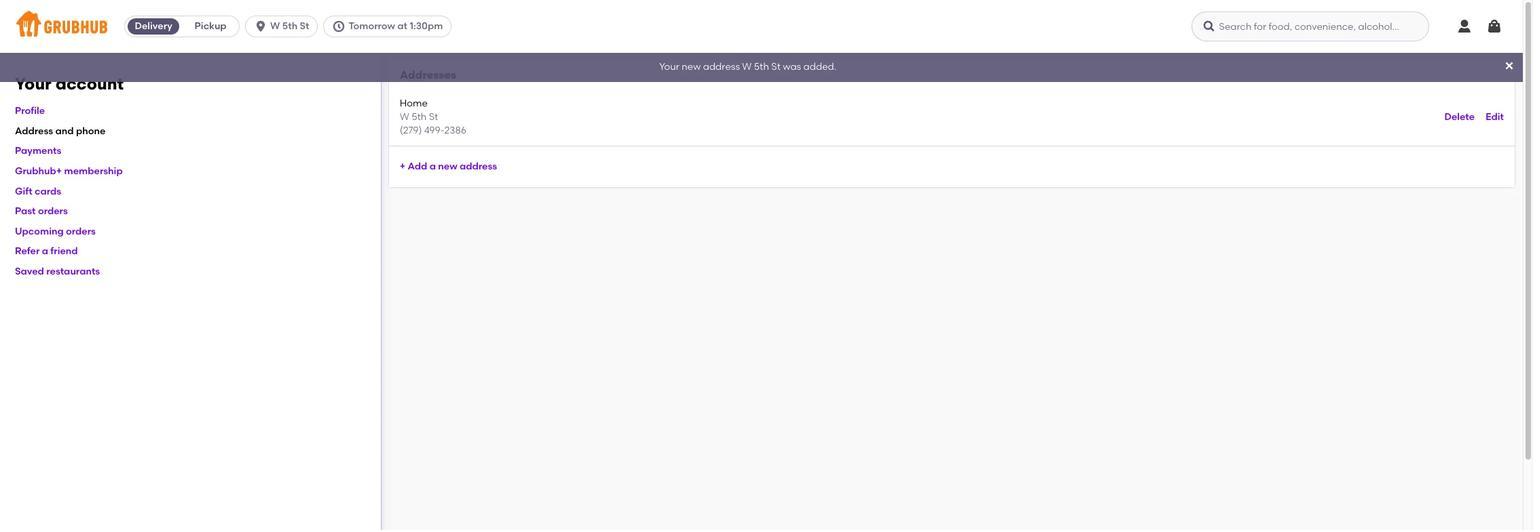 Task type: describe. For each thing, give the bounding box(es) containing it.
saved restaurants
[[15, 266, 100, 278]]

w inside home w 5th st (279) 499-2386
[[400, 111, 409, 123]]

your account
[[15, 74, 124, 94]]

delivery button
[[125, 16, 182, 37]]

account
[[55, 74, 124, 94]]

tomorrow at 1:30pm button
[[323, 16, 457, 37]]

delivery
[[135, 20, 172, 32]]

delete button
[[1444, 105, 1475, 130]]

membership
[[64, 166, 123, 177]]

pickup
[[195, 20, 227, 32]]

addresses
[[400, 69, 456, 81]]

0 horizontal spatial svg image
[[1202, 20, 1216, 33]]

saved
[[15, 266, 44, 278]]

a inside button
[[430, 161, 436, 173]]

tomorrow at 1:30pm
[[349, 20, 443, 32]]

profile link
[[15, 105, 45, 117]]

home w 5th st (279) 499-2386
[[400, 97, 466, 137]]

w inside button
[[270, 20, 280, 32]]

refer
[[15, 246, 40, 258]]

address
[[15, 125, 53, 137]]

st inside button
[[300, 20, 309, 32]]

past orders
[[15, 206, 68, 217]]

upcoming orders link
[[15, 226, 96, 237]]

cards
[[35, 186, 61, 197]]

499-
[[424, 125, 444, 137]]

svg image inside tomorrow at 1:30pm button
[[332, 20, 346, 33]]

orders for upcoming orders
[[66, 226, 96, 237]]

grubhub+
[[15, 166, 62, 177]]

at
[[397, 20, 407, 32]]

1 horizontal spatial address
[[703, 61, 740, 73]]

address and phone link
[[15, 125, 105, 137]]

5th inside home w 5th st (279) 499-2386
[[412, 111, 427, 123]]

address inside button
[[460, 161, 497, 173]]

gift
[[15, 186, 32, 197]]

+ add a new address button
[[400, 155, 497, 180]]

past
[[15, 206, 36, 217]]

upcoming
[[15, 226, 64, 237]]

refer a friend
[[15, 246, 78, 258]]



Task type: vqa. For each thing, say whether or not it's contained in the screenshot.
Edit
yes



Task type: locate. For each thing, give the bounding box(es) containing it.
svg image inside w 5th st button
[[254, 20, 268, 33]]

2 vertical spatial w
[[400, 111, 409, 123]]

w 5th st
[[270, 20, 309, 32]]

edit
[[1486, 111, 1504, 123]]

0 horizontal spatial your
[[15, 74, 51, 94]]

w right pickup
[[270, 20, 280, 32]]

0 horizontal spatial address
[[460, 161, 497, 173]]

5th inside button
[[282, 20, 297, 32]]

delete
[[1444, 111, 1475, 123]]

1 vertical spatial 5th
[[754, 61, 769, 73]]

restaurants
[[46, 266, 100, 278]]

svg image
[[1456, 18, 1473, 35], [254, 20, 268, 33], [332, 20, 346, 33], [1504, 60, 1515, 71]]

tomorrow
[[349, 20, 395, 32]]

orders
[[38, 206, 68, 217], [66, 226, 96, 237]]

2 vertical spatial 5th
[[412, 111, 427, 123]]

main navigation navigation
[[0, 0, 1523, 53]]

payments
[[15, 146, 61, 157]]

edit button
[[1486, 105, 1504, 130]]

w up (279)
[[400, 111, 409, 123]]

address
[[703, 61, 740, 73], [460, 161, 497, 173]]

2 horizontal spatial st
[[771, 61, 781, 73]]

0 horizontal spatial a
[[42, 246, 48, 258]]

1 vertical spatial orders
[[66, 226, 96, 237]]

profile
[[15, 105, 45, 117]]

st
[[300, 20, 309, 32], [771, 61, 781, 73], [429, 111, 438, 123]]

phone
[[76, 125, 105, 137]]

0 horizontal spatial st
[[300, 20, 309, 32]]

w
[[270, 20, 280, 32], [742, 61, 752, 73], [400, 111, 409, 123]]

Search for food, convenience, alcohol... search field
[[1191, 12, 1429, 41]]

1 horizontal spatial 5th
[[412, 111, 427, 123]]

st up 499-
[[429, 111, 438, 123]]

your for your account
[[15, 74, 51, 94]]

grubhub+ membership link
[[15, 166, 123, 177]]

friend
[[50, 246, 78, 258]]

1 horizontal spatial svg image
[[1486, 18, 1503, 35]]

2386
[[444, 125, 466, 137]]

w down main navigation navigation
[[742, 61, 752, 73]]

1 horizontal spatial st
[[429, 111, 438, 123]]

gift cards link
[[15, 186, 61, 197]]

1 vertical spatial w
[[742, 61, 752, 73]]

2 horizontal spatial w
[[742, 61, 752, 73]]

refer a friend link
[[15, 246, 78, 258]]

a
[[430, 161, 436, 173], [42, 246, 48, 258]]

upcoming orders
[[15, 226, 96, 237]]

address down 2386
[[460, 161, 497, 173]]

a right add
[[430, 161, 436, 173]]

2 horizontal spatial 5th
[[754, 61, 769, 73]]

orders for past orders
[[38, 206, 68, 217]]

0 vertical spatial 5th
[[282, 20, 297, 32]]

orders up friend
[[66, 226, 96, 237]]

was
[[783, 61, 801, 73]]

add
[[408, 161, 427, 173]]

gift cards
[[15, 186, 61, 197]]

orders up upcoming orders link
[[38, 206, 68, 217]]

a right refer
[[42, 246, 48, 258]]

0 vertical spatial new
[[682, 61, 701, 73]]

1 horizontal spatial w
[[400, 111, 409, 123]]

saved restaurants link
[[15, 266, 100, 278]]

address and phone
[[15, 125, 105, 137]]

grubhub+ membership
[[15, 166, 123, 177]]

your
[[659, 61, 679, 73], [15, 74, 51, 94]]

0 vertical spatial w
[[270, 20, 280, 32]]

1 horizontal spatial a
[[430, 161, 436, 173]]

1 horizontal spatial new
[[682, 61, 701, 73]]

1 vertical spatial a
[[42, 246, 48, 258]]

0 horizontal spatial w
[[270, 20, 280, 32]]

0 vertical spatial your
[[659, 61, 679, 73]]

0 horizontal spatial new
[[438, 161, 457, 173]]

your for your new address w 5th st was added.
[[659, 61, 679, 73]]

0 vertical spatial orders
[[38, 206, 68, 217]]

1 horizontal spatial your
[[659, 61, 679, 73]]

st left was
[[771, 61, 781, 73]]

address down main navigation navigation
[[703, 61, 740, 73]]

home
[[400, 97, 428, 109]]

(279)
[[400, 125, 422, 137]]

1 vertical spatial new
[[438, 161, 457, 173]]

+ add a new address
[[400, 161, 497, 173]]

1:30pm
[[410, 20, 443, 32]]

0 vertical spatial a
[[430, 161, 436, 173]]

payments link
[[15, 146, 61, 157]]

your new address w 5th st was added.
[[659, 61, 836, 73]]

+
[[400, 161, 405, 173]]

0 vertical spatial st
[[300, 20, 309, 32]]

past orders link
[[15, 206, 68, 217]]

w 5th st button
[[245, 16, 323, 37]]

0 horizontal spatial 5th
[[282, 20, 297, 32]]

svg image
[[1486, 18, 1503, 35], [1202, 20, 1216, 33]]

pickup button
[[182, 16, 239, 37]]

2 vertical spatial st
[[429, 111, 438, 123]]

and
[[55, 125, 74, 137]]

st inside home w 5th st (279) 499-2386
[[429, 111, 438, 123]]

1 vertical spatial address
[[460, 161, 497, 173]]

1 vertical spatial st
[[771, 61, 781, 73]]

5th
[[282, 20, 297, 32], [754, 61, 769, 73], [412, 111, 427, 123]]

added.
[[803, 61, 836, 73]]

st left tomorrow
[[300, 20, 309, 32]]

0 vertical spatial address
[[703, 61, 740, 73]]

new
[[682, 61, 701, 73], [438, 161, 457, 173]]

new inside button
[[438, 161, 457, 173]]

1 vertical spatial your
[[15, 74, 51, 94]]



